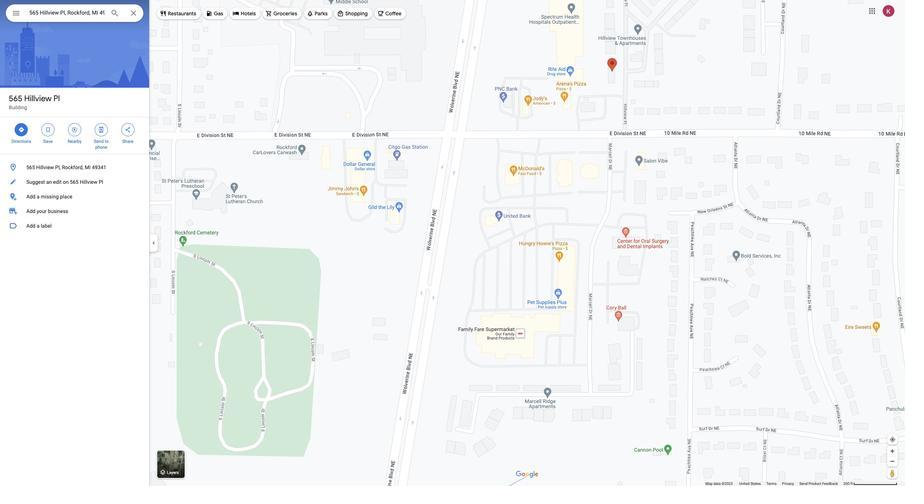 Task type: locate. For each thing, give the bounding box(es) containing it.
to
[[105, 139, 109, 144]]

0 vertical spatial send
[[94, 139, 104, 144]]

2 a from the top
[[37, 223, 40, 229]]

a inside add a missing place button
[[37, 194, 40, 200]]

0 vertical spatial pl
[[54, 94, 60, 104]]

1 vertical spatial 565
[[26, 165, 35, 171]]

collapse side panel image
[[150, 239, 158, 247]]

565
[[9, 94, 22, 104], [26, 165, 35, 171], [70, 179, 79, 185]]

send for send to phone
[[94, 139, 104, 144]]

send inside send to phone
[[94, 139, 104, 144]]

an
[[46, 179, 52, 185]]

add
[[26, 194, 35, 200], [26, 209, 35, 214], [26, 223, 35, 229]]

building
[[9, 105, 27, 111]]

 button
[[6, 4, 26, 23]]

send left product
[[800, 482, 808, 486]]

565 up suggest
[[26, 165, 35, 171]]

2 vertical spatial 565
[[70, 179, 79, 185]]

add a missing place button
[[0, 190, 149, 204]]

0 vertical spatial 565
[[9, 94, 22, 104]]

add left label
[[26, 223, 35, 229]]

1 vertical spatial add
[[26, 209, 35, 214]]

hillview
[[24, 94, 52, 104], [36, 165, 54, 171], [80, 179, 98, 185]]

restaurants button
[[157, 5, 201, 22]]

add left 'your'
[[26, 209, 35, 214]]

0 vertical spatial a
[[37, 194, 40, 200]]

hotels button
[[230, 5, 261, 22]]


[[98, 126, 105, 134]]

1 horizontal spatial pl
[[99, 179, 103, 185]]

product
[[809, 482, 822, 486]]

1 vertical spatial hillview
[[36, 165, 54, 171]]

2 vertical spatial add
[[26, 223, 35, 229]]

send up phone
[[94, 139, 104, 144]]

map
[[706, 482, 713, 486]]

add a missing place
[[26, 194, 72, 200]]

groceries
[[274, 10, 297, 17]]

0 horizontal spatial pl
[[54, 94, 60, 104]]


[[71, 126, 78, 134]]

google maps element
[[0, 0, 906, 487]]

restaurants
[[168, 10, 196, 17]]

add a label button
[[0, 219, 149, 233]]

hillview left pl,
[[36, 165, 54, 171]]

1 vertical spatial pl
[[99, 179, 103, 185]]

none field inside 565 hillview pl, rockford, mi 49341 'field'
[[29, 8, 105, 17]]

terms
[[767, 482, 777, 486]]

phone
[[95, 145, 107, 150]]

pl
[[54, 94, 60, 104], [99, 179, 103, 185]]

show street view coverage image
[[888, 468, 898, 479]]

hillview for pl
[[24, 94, 52, 104]]

a left missing
[[37, 194, 40, 200]]

add down suggest
[[26, 194, 35, 200]]

1 add from the top
[[26, 194, 35, 200]]

1 horizontal spatial 565
[[26, 165, 35, 171]]

send product feedback button
[[800, 482, 839, 487]]

1 vertical spatial send
[[800, 482, 808, 486]]

footer containing map data ©2023
[[706, 482, 844, 487]]

shopping
[[345, 10, 368, 17]]

united
[[740, 482, 750, 486]]

565 hillview pl main content
[[0, 0, 149, 487]]

suggest an edit on 565 hillview pl button
[[0, 175, 149, 190]]

0 vertical spatial hillview
[[24, 94, 52, 104]]

on
[[63, 179, 69, 185]]

1 vertical spatial a
[[37, 223, 40, 229]]

your
[[37, 209, 47, 214]]

None field
[[29, 8, 105, 17]]

565 inside 565 hillview pl building
[[9, 94, 22, 104]]

hotels
[[241, 10, 256, 17]]

0 horizontal spatial send
[[94, 139, 104, 144]]

send for send product feedback
[[800, 482, 808, 486]]

a
[[37, 194, 40, 200], [37, 223, 40, 229]]

parks
[[315, 10, 328, 17]]

zoom in image
[[890, 449, 896, 455]]

a inside button
[[37, 223, 40, 229]]

1 a from the top
[[37, 194, 40, 200]]

hillview up building
[[24, 94, 52, 104]]

2 add from the top
[[26, 209, 35, 214]]

3 add from the top
[[26, 223, 35, 229]]

footer
[[706, 482, 844, 487]]

565 for pl,
[[26, 165, 35, 171]]

0 horizontal spatial 565
[[9, 94, 22, 104]]

place
[[60, 194, 72, 200]]

1 horizontal spatial send
[[800, 482, 808, 486]]

0 vertical spatial add
[[26, 194, 35, 200]]

hillview down mi
[[80, 179, 98, 185]]

200
[[844, 482, 850, 486]]

hillview inside 565 hillview pl building
[[24, 94, 52, 104]]


[[45, 126, 51, 134]]

565 right the on
[[70, 179, 79, 185]]

©2023
[[722, 482, 733, 486]]

add your business link
[[0, 204, 149, 219]]

states
[[751, 482, 761, 486]]

565 up building
[[9, 94, 22, 104]]

send
[[94, 139, 104, 144], [800, 482, 808, 486]]

zoom out image
[[890, 459, 896, 465]]

send inside button
[[800, 482, 808, 486]]

add a label
[[26, 223, 52, 229]]

pl inside button
[[99, 179, 103, 185]]

a left label
[[37, 223, 40, 229]]

565 for pl
[[9, 94, 22, 104]]

share
[[122, 139, 134, 144]]



Task type: vqa. For each thing, say whether or not it's contained in the screenshot.
"your"
yes



Task type: describe. For each thing, give the bounding box(es) containing it.
edit
[[53, 179, 62, 185]]

565 hillview pl, rockford, mi 49341
[[26, 165, 106, 171]]

footer inside google maps 'element'
[[706, 482, 844, 487]]

suggest
[[26, 179, 45, 185]]

49341
[[92, 165, 106, 171]]

a for label
[[37, 223, 40, 229]]


[[18, 126, 25, 134]]

save
[[43, 139, 53, 144]]

2 horizontal spatial 565
[[70, 179, 79, 185]]

200 ft button
[[844, 482, 898, 486]]

directions
[[12, 139, 31, 144]]

united states button
[[740, 482, 761, 487]]

nearby
[[68, 139, 82, 144]]

missing
[[41, 194, 59, 200]]

hillview for pl,
[[36, 165, 54, 171]]

suggest an edit on 565 hillview pl
[[26, 179, 103, 185]]


[[12, 8, 20, 18]]

add your business
[[26, 209, 68, 214]]

privacy
[[783, 482, 795, 486]]

groceries button
[[263, 5, 302, 22]]

google account: kenny nguyen  
(kenny.nguyen@adept.ai) image
[[883, 5, 895, 17]]

feedback
[[823, 482, 839, 486]]

gas button
[[203, 5, 228, 22]]

add for add a label
[[26, 223, 35, 229]]

shopping button
[[335, 5, 372, 22]]

add for add your business
[[26, 209, 35, 214]]

2 vertical spatial hillview
[[80, 179, 98, 185]]

terms button
[[767, 482, 777, 487]]

send to phone
[[94, 139, 109, 150]]

565 hillview pl building
[[9, 94, 60, 111]]

mi
[[85, 165, 91, 171]]

united states
[[740, 482, 761, 486]]

layers
[[167, 471, 179, 476]]

label
[[41, 223, 52, 229]]

map data ©2023
[[706, 482, 734, 486]]

565 Hillview Pl, Rockford, MI 49341 field
[[6, 4, 143, 22]]

send product feedback
[[800, 482, 839, 486]]

coffee button
[[375, 5, 406, 22]]

pl inside 565 hillview pl building
[[54, 94, 60, 104]]

actions for 565 hillview pl region
[[0, 117, 149, 154]]

gas
[[214, 10, 223, 17]]

a for missing
[[37, 194, 40, 200]]

privacy button
[[783, 482, 795, 487]]

business
[[48, 209, 68, 214]]

add for add a missing place
[[26, 194, 35, 200]]

ft
[[851, 482, 854, 486]]

data
[[714, 482, 721, 486]]

coffee
[[386, 10, 402, 17]]


[[125, 126, 131, 134]]

parks button
[[304, 5, 332, 22]]

rockford,
[[62, 165, 84, 171]]

565 hillview pl, rockford, mi 49341 button
[[0, 160, 149, 175]]

show your location image
[[890, 437, 897, 444]]

pl,
[[55, 165, 61, 171]]

200 ft
[[844, 482, 854, 486]]

 search field
[[6, 4, 143, 23]]



